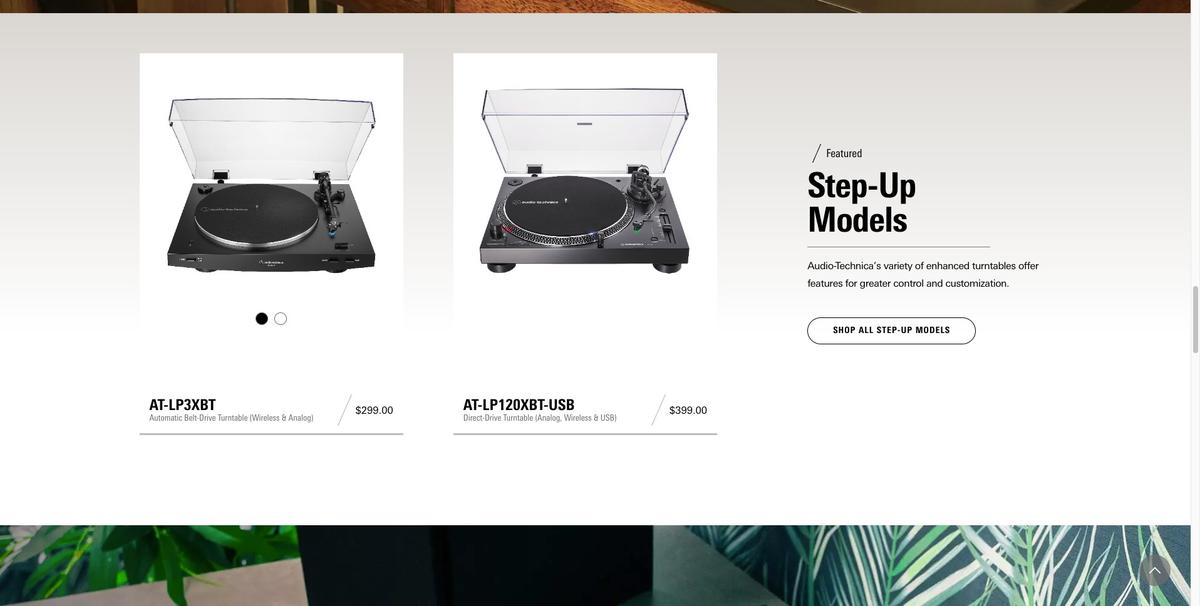 Task type: locate. For each thing, give the bounding box(es) containing it.
at lp120xbt usb image
[[464, 63, 708, 307]]

turntable
[[218, 413, 248, 423], [503, 413, 533, 423]]

up
[[879, 164, 916, 206], [901, 325, 913, 336]]

models inside step-up models
[[808, 199, 907, 241]]

1 vertical spatial up
[[901, 325, 913, 336]]

at- inside at-lp120xbt-usb direct-drive turntable (analog, wireless & usb)
[[464, 396, 483, 414]]

0 vertical spatial turntables | audio-technica image
[[0, 0, 1191, 13]]

at- inside at-lp3xbt automatic belt-drive turntable (wireless & analog)
[[149, 396, 169, 414]]

2 turntable from the left
[[503, 413, 533, 423]]

0 horizontal spatial drive
[[199, 413, 216, 423]]

drive right automatic at bottom
[[199, 413, 216, 423]]

analog)
[[289, 413, 313, 423]]

& left 'usb)'
[[594, 413, 599, 423]]

1 & from the left
[[282, 413, 287, 423]]

divider line image for at-lp3xbt
[[334, 395, 356, 426]]

step- down featured at the right of page
[[808, 164, 879, 206]]

2 turntables | audio-technica image from the top
[[0, 526, 1191, 607]]

1 divider line image from the left
[[334, 395, 356, 426]]

belt-
[[184, 413, 199, 423]]

(wireless
[[250, 413, 280, 423]]

0 vertical spatial up
[[879, 164, 916, 206]]

up inside button
[[901, 325, 913, 336]]

1 turntables | audio-technica image from the top
[[0, 0, 1191, 13]]

models down and
[[916, 325, 951, 336]]

step-up models
[[808, 164, 916, 241]]

turntable inside at-lp120xbt-usb direct-drive turntable (analog, wireless & usb)
[[503, 413, 533, 423]]

1 horizontal spatial drive
[[485, 413, 501, 423]]

turntables
[[972, 260, 1016, 272]]

0 horizontal spatial models
[[808, 199, 907, 241]]

0 horizontal spatial divider line image
[[334, 395, 356, 426]]

divider line image right 'usb)'
[[648, 395, 670, 426]]

0 vertical spatial step-
[[808, 164, 879, 206]]

2 & from the left
[[594, 413, 599, 423]]

models
[[808, 199, 907, 241], [916, 325, 951, 336]]

& inside at-lp120xbt-usb direct-drive turntable (analog, wireless & usb)
[[594, 413, 599, 423]]

drive left the (analog,
[[485, 413, 501, 423]]

1 horizontal spatial at-
[[464, 396, 483, 414]]

1 at- from the left
[[149, 396, 169, 414]]

drive inside at-lp3xbt automatic belt-drive turntable (wireless & analog)
[[199, 413, 216, 423]]

1 vertical spatial turntables | audio-technica image
[[0, 526, 1191, 607]]

turntable left (wireless
[[218, 413, 248, 423]]

1 horizontal spatial models
[[916, 325, 951, 336]]

turntable left the (analog,
[[503, 413, 533, 423]]

usb)
[[601, 413, 617, 423]]

at-
[[149, 396, 169, 414], [464, 396, 483, 414]]

&
[[282, 413, 287, 423], [594, 413, 599, 423]]

0 horizontal spatial turntable
[[218, 413, 248, 423]]

usb
[[549, 396, 575, 414]]

step- right all
[[877, 325, 901, 336]]

1 horizontal spatial turntable
[[503, 413, 533, 423]]

0 horizontal spatial at-
[[149, 396, 169, 414]]

models up the technica's
[[808, 199, 907, 241]]

1 drive from the left
[[199, 413, 216, 423]]

enhanced
[[927, 260, 970, 272]]

turntable inside at-lp3xbt automatic belt-drive turntable (wireless & analog)
[[218, 413, 248, 423]]

for
[[846, 278, 857, 290]]

up inside step-up models
[[879, 164, 916, 206]]

1 vertical spatial models
[[916, 325, 951, 336]]

step-
[[808, 164, 879, 206], [877, 325, 901, 336]]

0 horizontal spatial &
[[282, 413, 287, 423]]

1 turntable from the left
[[218, 413, 248, 423]]

audio-technica's variety of enhanced turntables offer features for greater control and customization.
[[808, 260, 1039, 290]]

drive for lp3xbt
[[199, 413, 216, 423]]

divider line image right "analog)"
[[334, 395, 356, 426]]

1 vertical spatial step-
[[877, 325, 901, 336]]

greater
[[860, 278, 891, 290]]

shop all step-up models link
[[808, 318, 976, 344]]

option group
[[148, 313, 395, 325]]

(analog,
[[535, 413, 562, 423]]

turntable for lp120xbt-
[[503, 413, 533, 423]]

divider line image
[[334, 395, 356, 426], [648, 395, 670, 426]]

at- for lp3xbt
[[149, 396, 169, 414]]

& left "analog)"
[[282, 413, 287, 423]]

2 at- from the left
[[464, 396, 483, 414]]

turntables | audio-technica image
[[0, 0, 1191, 13], [0, 526, 1191, 607]]

1 horizontal spatial divider line image
[[648, 395, 670, 426]]

0 vertical spatial models
[[808, 199, 907, 241]]

shop all step-up models
[[833, 325, 951, 336]]

2 divider line image from the left
[[648, 395, 670, 426]]

shop all step-up models button
[[808, 318, 976, 344]]

drive
[[199, 413, 216, 423], [485, 413, 501, 423]]

$399.00
[[670, 405, 708, 417]]

2 drive from the left
[[485, 413, 501, 423]]

drive inside at-lp120xbt-usb direct-drive turntable (analog, wireless & usb)
[[485, 413, 501, 423]]

1 horizontal spatial &
[[594, 413, 599, 423]]

wireless
[[564, 413, 592, 423]]

& inside at-lp3xbt automatic belt-drive turntable (wireless & analog)
[[282, 413, 287, 423]]

direct-
[[464, 413, 485, 423]]

models inside button
[[916, 325, 951, 336]]



Task type: vqa. For each thing, say whether or not it's contained in the screenshot.
the Shop
yes



Task type: describe. For each thing, give the bounding box(es) containing it.
at-lp120xbt-usb direct-drive turntable (analog, wireless & usb)
[[464, 396, 617, 423]]

at lp3xbt image
[[149, 63, 393, 307]]

of
[[915, 260, 924, 272]]

step- inside button
[[877, 325, 901, 336]]

at- for lp120xbt-
[[464, 396, 483, 414]]

variety
[[884, 260, 913, 272]]

step- inside step-up models
[[808, 164, 879, 206]]

lp120xbt-
[[483, 396, 549, 414]]

control
[[894, 278, 924, 290]]

featured
[[827, 147, 862, 161]]

offer
[[1019, 260, 1039, 272]]

arrow up image
[[1150, 565, 1161, 576]]

audio-
[[808, 260, 836, 272]]

features
[[808, 278, 843, 290]]

customization.
[[946, 278, 1010, 290]]

shop
[[833, 325, 856, 336]]

technica's
[[836, 260, 881, 272]]

automatic
[[149, 413, 182, 423]]

divider line image for at-lp120xbt-usb
[[648, 395, 670, 426]]

all
[[859, 325, 874, 336]]

and
[[927, 278, 943, 290]]

drive for lp120xbt-
[[485, 413, 501, 423]]

turntable for lp3xbt
[[218, 413, 248, 423]]

at-lp3xbt automatic belt-drive turntable (wireless & analog)
[[149, 396, 313, 423]]

$299.00
[[356, 405, 393, 417]]

lp3xbt
[[169, 396, 216, 414]]



